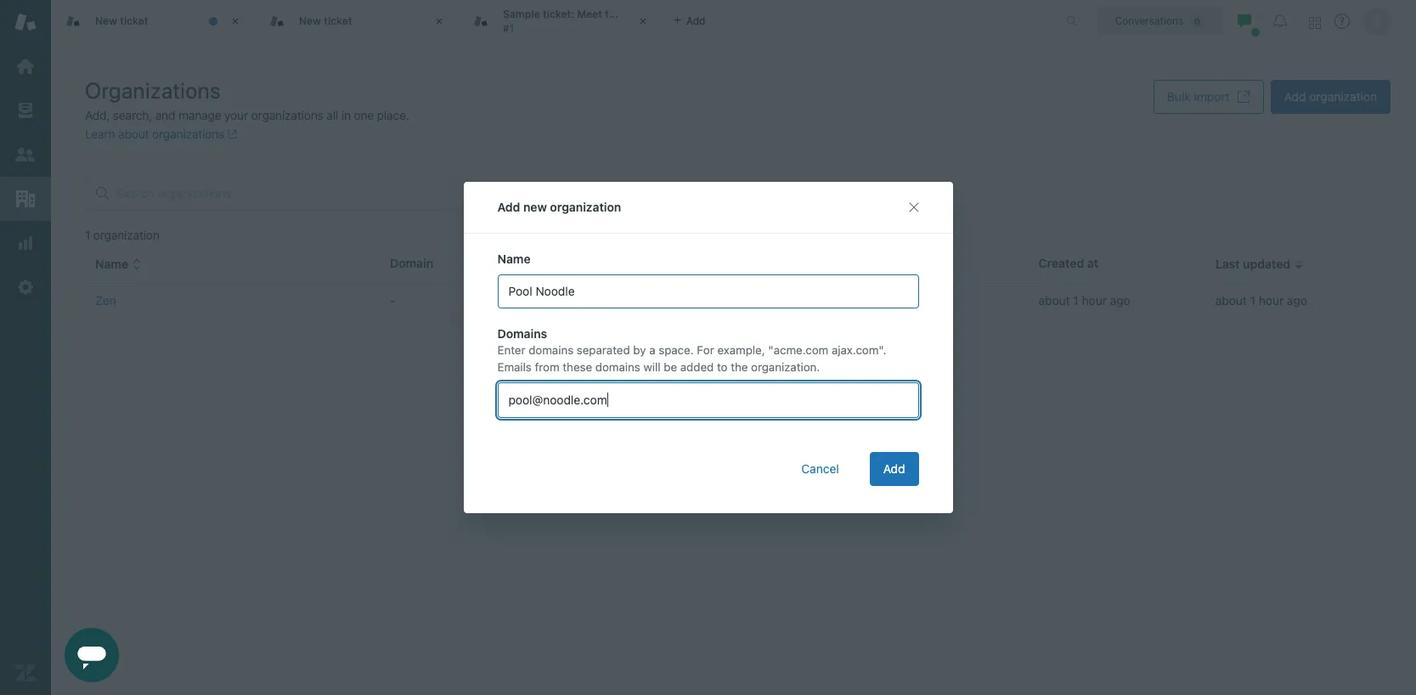 Task type: vqa. For each thing, say whether or not it's contained in the screenshot.
right about
yes



Task type: describe. For each thing, give the bounding box(es) containing it.
new
[[523, 200, 547, 214]]

1 horizontal spatial domains
[[596, 360, 641, 373]]

ticket inside sample ticket: meet the ticket #1
[[624, 8, 653, 20]]

zendesk support image
[[14, 11, 37, 33]]

2 horizontal spatial 1
[[1251, 293, 1256, 308]]

to
[[717, 360, 728, 373]]

bulk
[[1167, 89, 1191, 104]]

conversations
[[1115, 14, 1184, 27]]

(opens in a new tab) image
[[224, 129, 237, 140]]

0 horizontal spatial about
[[118, 127, 149, 141]]

add button
[[870, 452, 919, 486]]

1 new ticket tab from the left
[[51, 0, 255, 42]]

example,
[[718, 343, 765, 357]]

0 vertical spatial domains
[[529, 343, 574, 357]]

2 horizontal spatial about
[[1216, 293, 1247, 308]]

organizations add, search, and manage your organizations all in one place.
[[85, 77, 409, 122]]

space.
[[659, 343, 694, 357]]

views image
[[14, 99, 37, 122]]

these
[[563, 360, 592, 373]]

add new organization dialog
[[464, 182, 953, 513]]

0 horizontal spatial 1
[[85, 228, 90, 242]]

Search organizations field
[[116, 186, 456, 201]]

be
[[664, 360, 677, 373]]

new for second new ticket tab from the right
[[95, 14, 117, 27]]

cancel button
[[788, 452, 853, 486]]

for
[[697, 343, 714, 357]]

get help image
[[1335, 14, 1350, 29]]

organization.
[[751, 360, 820, 373]]

2 hour from the left
[[1259, 293, 1284, 308]]

last updated button
[[1216, 257, 1305, 272]]

"acme.com
[[768, 343, 829, 357]]

last updated
[[1216, 257, 1291, 271]]

new ticket for second new ticket tab from left
[[299, 14, 352, 27]]

emails
[[498, 360, 532, 373]]

2 about 1 hour ago from the left
[[1216, 293, 1308, 308]]

in
[[341, 108, 351, 122]]

ticket for second new ticket tab from the right
[[120, 14, 148, 27]]

bulk import button
[[1154, 80, 1264, 114]]

add organization
[[1285, 89, 1377, 104]]

zen
[[95, 293, 116, 308]]

name inside add new organization dialog
[[498, 252, 531, 266]]

cancel
[[802, 461, 839, 476]]

0 horizontal spatial organizations
[[152, 127, 224, 141]]

1 horizontal spatial 1
[[1074, 293, 1079, 308]]

your
[[224, 108, 248, 122]]

a
[[649, 343, 656, 357]]

from
[[535, 360, 560, 373]]

1 close image from the left
[[227, 13, 244, 30]]

all
[[327, 108, 338, 122]]

domains enter domains separated by a space. for example, "acme.com ajax.com". emails from these domains will be added to the organization.
[[498, 326, 887, 373]]

will
[[644, 360, 661, 373]]

main element
[[0, 0, 51, 695]]

meet
[[577, 8, 603, 20]]

1 horizontal spatial about
[[1039, 293, 1070, 308]]



Task type: locate. For each thing, give the bounding box(es) containing it.
updated
[[1243, 257, 1291, 271]]

organization for 1 organization
[[93, 228, 160, 242]]

organization inside dialog
[[550, 200, 621, 214]]

domains
[[498, 326, 547, 341]]

2 vertical spatial organization
[[93, 228, 160, 242]]

hour
[[1082, 293, 1107, 308], [1259, 293, 1284, 308]]

2 new ticket tab from the left
[[255, 0, 459, 42]]

ticket for second new ticket tab from left
[[324, 14, 352, 27]]

and
[[155, 108, 175, 122]]

None text field
[[507, 385, 613, 415]]

add organization button
[[1271, 80, 1391, 114]]

organization right new
[[550, 200, 621, 214]]

1 about 1 hour ago from the left
[[1039, 293, 1131, 308]]

zendesk products image
[[1309, 17, 1321, 28]]

0 vertical spatial the
[[605, 8, 622, 20]]

1 new ticket from the left
[[95, 14, 148, 27]]

close image up organizations add, search, and manage your organizations all in one place.
[[227, 13, 244, 30]]

Name text field
[[498, 275, 919, 309]]

2 horizontal spatial organization
[[1310, 89, 1377, 104]]

tabs tab list
[[51, 0, 1049, 42]]

-
[[390, 293, 396, 308], [685, 293, 690, 308]]

organizations left all
[[251, 108, 323, 122]]

1 horizontal spatial organization
[[550, 200, 621, 214]]

added
[[680, 360, 714, 373]]

name button
[[95, 257, 142, 272]]

organizations inside organizations add, search, and manage your organizations all in one place.
[[251, 108, 323, 122]]

domains up from
[[529, 343, 574, 357]]

1 horizontal spatial new ticket
[[299, 14, 352, 27]]

ago
[[1110, 293, 1131, 308], [1287, 293, 1308, 308]]

1 horizontal spatial organizations
[[251, 108, 323, 122]]

name down new
[[498, 252, 531, 266]]

tab containing sample ticket: meet the ticket
[[459, 0, 663, 42]]

about 1 hour ago
[[1039, 293, 1131, 308], [1216, 293, 1308, 308]]

the
[[605, 8, 622, 20], [731, 360, 748, 373]]

add,
[[85, 108, 110, 122]]

0 horizontal spatial domains
[[529, 343, 574, 357]]

0 vertical spatial organizations
[[251, 108, 323, 122]]

1
[[85, 228, 90, 242], [1074, 293, 1079, 308], [1251, 293, 1256, 308]]

close image
[[635, 13, 652, 30]]

sample ticket: meet the ticket #1
[[503, 8, 653, 34]]

none text field inside add new organization dialog
[[507, 385, 613, 415]]

import
[[1194, 89, 1230, 104]]

add for organization
[[1285, 89, 1306, 104]]

the inside domains enter domains separated by a space. for example, "acme.com ajax.com". emails from these domains will be added to the organization.
[[731, 360, 748, 373]]

1 ago from the left
[[1110, 293, 1131, 308]]

1 horizontal spatial the
[[731, 360, 748, 373]]

close image left #1
[[431, 13, 448, 30]]

0 horizontal spatial organization
[[93, 228, 160, 242]]

close modal image
[[907, 201, 921, 214]]

0 horizontal spatial the
[[605, 8, 622, 20]]

name inside button
[[95, 257, 128, 271]]

learn about organizations link
[[85, 127, 237, 141]]

2 vertical spatial add
[[884, 461, 905, 476]]

close image
[[227, 13, 244, 30], [431, 13, 448, 30]]

0 horizontal spatial new
[[95, 14, 117, 27]]

0 horizontal spatial -
[[390, 293, 396, 308]]

1 new from the left
[[95, 14, 117, 27]]

0 horizontal spatial close image
[[227, 13, 244, 30]]

organization inside button
[[1310, 89, 1377, 104]]

get started image
[[14, 55, 37, 77]]

enter
[[498, 343, 526, 357]]

ticket
[[624, 8, 653, 20], [120, 14, 148, 27], [324, 14, 352, 27]]

2 horizontal spatial ticket
[[624, 8, 653, 20]]

1 vertical spatial add
[[498, 200, 520, 214]]

0 horizontal spatial name
[[95, 257, 128, 271]]

sample
[[503, 8, 540, 20]]

last
[[1216, 257, 1240, 271]]

2 new ticket from the left
[[299, 14, 352, 27]]

1 hour from the left
[[1082, 293, 1107, 308]]

1 horizontal spatial add
[[884, 461, 905, 476]]

1 - from the left
[[390, 293, 396, 308]]

the down example, at the right of page
[[731, 360, 748, 373]]

by
[[633, 343, 646, 357]]

reporting image
[[14, 232, 37, 254]]

1 horizontal spatial close image
[[431, 13, 448, 30]]

organizations image
[[14, 188, 37, 210]]

organization
[[1310, 89, 1377, 104], [550, 200, 621, 214], [93, 228, 160, 242]]

name down 1 organization
[[95, 257, 128, 271]]

zen link
[[95, 293, 116, 308]]

0 vertical spatial organization
[[1310, 89, 1377, 104]]

manage
[[178, 108, 221, 122]]

customers image
[[14, 144, 37, 166]]

2 - from the left
[[685, 293, 690, 308]]

organizations
[[251, 108, 323, 122], [152, 127, 224, 141]]

0 horizontal spatial hour
[[1082, 293, 1107, 308]]

add for new
[[498, 200, 520, 214]]

1 organization
[[85, 228, 160, 242]]

0 vertical spatial add
[[1285, 89, 1306, 104]]

admin image
[[14, 276, 37, 298]]

add left new
[[498, 200, 520, 214]]

0 horizontal spatial new ticket
[[95, 14, 148, 27]]

2 horizontal spatial add
[[1285, 89, 1306, 104]]

name
[[498, 252, 531, 266], [95, 257, 128, 271]]

1 vertical spatial domains
[[596, 360, 641, 373]]

learn
[[85, 127, 115, 141]]

ticket:
[[543, 8, 575, 20]]

2 ago from the left
[[1287, 293, 1308, 308]]

add
[[1285, 89, 1306, 104], [498, 200, 520, 214], [884, 461, 905, 476]]

place.
[[377, 108, 409, 122]]

the inside sample ticket: meet the ticket #1
[[605, 8, 622, 20]]

new
[[95, 14, 117, 27], [299, 14, 321, 27]]

organization for add organization
[[1310, 89, 1377, 104]]

1 horizontal spatial new
[[299, 14, 321, 27]]

separated
[[577, 343, 630, 357]]

search,
[[113, 108, 152, 122]]

add right import
[[1285, 89, 1306, 104]]

1 vertical spatial organizations
[[152, 127, 224, 141]]

bulk import
[[1167, 89, 1230, 104]]

1 horizontal spatial name
[[498, 252, 531, 266]]

1 horizontal spatial about 1 hour ago
[[1216, 293, 1308, 308]]

new ticket
[[95, 14, 148, 27], [299, 14, 352, 27]]

domains down separated
[[596, 360, 641, 373]]

0 horizontal spatial ticket
[[120, 14, 148, 27]]

ajax.com".
[[832, 343, 887, 357]]

new ticket tab
[[51, 0, 255, 42], [255, 0, 459, 42]]

0 horizontal spatial ago
[[1110, 293, 1131, 308]]

about
[[118, 127, 149, 141], [1039, 293, 1070, 308], [1216, 293, 1247, 308]]

#1
[[503, 22, 514, 34]]

1 horizontal spatial hour
[[1259, 293, 1284, 308]]

1 horizontal spatial ticket
[[324, 14, 352, 27]]

one
[[354, 108, 374, 122]]

organization down get help image
[[1310, 89, 1377, 104]]

0 horizontal spatial add
[[498, 200, 520, 214]]

add new organization
[[498, 200, 621, 214]]

1 horizontal spatial -
[[685, 293, 690, 308]]

2 close image from the left
[[431, 13, 448, 30]]

tab
[[459, 0, 663, 42]]

0 horizontal spatial about 1 hour ago
[[1039, 293, 1131, 308]]

new for second new ticket tab from left
[[299, 14, 321, 27]]

organizations
[[85, 77, 221, 103]]

organizations down manage
[[152, 127, 224, 141]]

learn about organizations
[[85, 127, 224, 141]]

add right cancel
[[884, 461, 905, 476]]

2 new from the left
[[299, 14, 321, 27]]

1 vertical spatial the
[[731, 360, 748, 373]]

domains
[[529, 343, 574, 357], [596, 360, 641, 373]]

zendesk image
[[14, 662, 37, 684]]

organization up name button
[[93, 228, 160, 242]]

new ticket for second new ticket tab from the right
[[95, 14, 148, 27]]

conversations button
[[1097, 7, 1223, 34]]

1 horizontal spatial ago
[[1287, 293, 1308, 308]]

1 vertical spatial organization
[[550, 200, 621, 214]]

the right meet
[[605, 8, 622, 20]]



